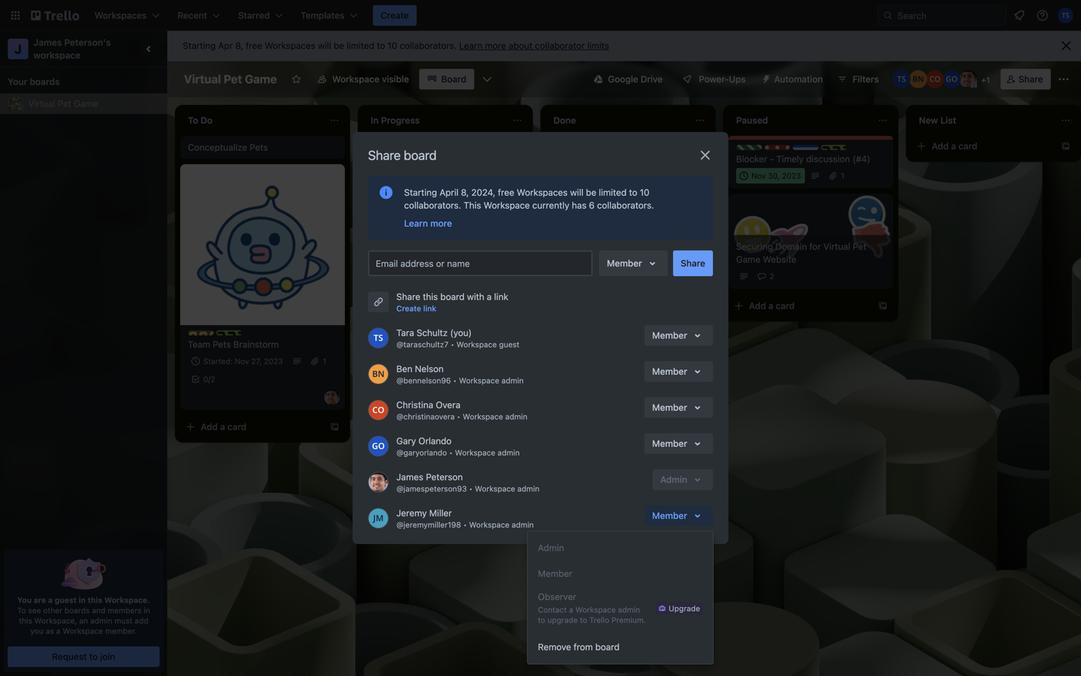 Task type: vqa. For each thing, say whether or not it's contained in the screenshot.
join at the bottom of the page
yes



Task type: locate. For each thing, give the bounding box(es) containing it.
• down overa at bottom left
[[457, 412, 461, 421]]

• up overa at bottom left
[[453, 376, 457, 385]]

this up the and
[[88, 596, 102, 605]]

in up "an"
[[79, 596, 86, 605]]

0 horizontal spatial in
[[79, 596, 86, 605]]

• up jeremy miller @jeremymiller198 • workspace admin
[[469, 484, 473, 493]]

0 vertical spatial share button
[[1001, 69, 1052, 90]]

1 vertical spatial learn
[[404, 218, 428, 229]]

in
[[79, 596, 86, 605], [144, 606, 150, 615]]

create inside "create" button
[[381, 10, 409, 21]]

admin inside you are a guest in this workspace. to see other boards and members in this workspace, an admin must add you as a workspace member.
[[90, 616, 112, 625]]

0 horizontal spatial 8,
[[235, 40, 243, 51]]

1 vertical spatial pets
[[213, 339, 231, 350]]

1 vertical spatial starting
[[404, 187, 437, 198]]

1 vertical spatial james
[[397, 472, 424, 482]]

0 horizontal spatial learn
[[404, 218, 428, 229]]

0 vertical spatial 2023
[[783, 171, 802, 180]]

• down orlando
[[449, 448, 453, 457]]

be up workspace visible button
[[334, 40, 344, 51]]

0 vertical spatial pets
[[250, 142, 268, 153]]

card
[[411, 141, 429, 151], [959, 141, 978, 151], [593, 170, 612, 181], [776, 300, 795, 311], [228, 421, 247, 432]]

menu containing admin
[[528, 531, 713, 664]]

0 horizontal spatial 10
[[388, 40, 398, 51]]

learn
[[460, 40, 483, 51], [404, 218, 428, 229]]

workspace down (you) on the left
[[457, 340, 497, 349]]

jeremy miller @jeremymiller198 • workspace admin
[[397, 508, 534, 529]]

admin inside gary orlando @garyorlando • workspace admin
[[498, 448, 520, 457]]

james inside the james peterson's workspace
[[33, 37, 62, 48]]

0 vertical spatial will
[[318, 40, 331, 51]]

0 horizontal spatial this
[[19, 616, 32, 625]]

workspaces up star or unstar board image
[[265, 40, 316, 51]]

2 vertical spatial 1
[[323, 357, 327, 366]]

• inside gary orlando @garyorlando • workspace admin
[[449, 448, 453, 457]]

1 horizontal spatial more
[[485, 40, 507, 51]]

0 vertical spatial 1
[[987, 75, 991, 84]]

member
[[607, 258, 643, 269], [653, 330, 688, 341], [653, 366, 688, 377], [653, 402, 688, 413], [653, 438, 688, 449], [653, 510, 688, 521], [538, 568, 573, 579]]

0 horizontal spatial workspaces
[[265, 40, 316, 51]]

workspaces
[[265, 40, 316, 51], [517, 187, 568, 198]]

menu
[[528, 531, 713, 664]]

8, right apr
[[235, 40, 243, 51]]

james up @jamespeterson93
[[397, 472, 424, 482]]

guest up other
[[55, 596, 77, 605]]

in up add at the left of the page
[[144, 606, 150, 615]]

blocker - timely discussion (#4)
[[737, 154, 871, 164]]

tara schultz (taraschultz7) image
[[1059, 8, 1074, 23], [368, 328, 389, 348]]

automation button
[[757, 69, 831, 90]]

1 horizontal spatial will
[[570, 187, 584, 198]]

Board name text field
[[178, 69, 284, 90]]

request
[[52, 651, 87, 662]]

0 horizontal spatial virtual pet game
[[28, 98, 98, 109]]

link up schultz
[[424, 304, 437, 313]]

james peterson (jamespeterson93) image left christina overa (christinaovera) icon
[[325, 390, 340, 405]]

virtual pet game link
[[28, 97, 160, 110]]

member button
[[528, 561, 713, 587]]

1 horizontal spatial pets
[[250, 142, 268, 153]]

a
[[403, 141, 408, 151], [952, 141, 957, 151], [586, 170, 591, 181], [487, 291, 492, 302], [769, 300, 774, 311], [220, 421, 225, 432], [48, 596, 53, 605], [569, 605, 574, 614], [56, 627, 60, 636]]

pet right for
[[853, 241, 867, 252]]

blocker fyi
[[778, 146, 818, 155]]

1 vertical spatial 2
[[211, 375, 215, 384]]

0 horizontal spatial boards
[[30, 76, 60, 87]]

card for create from template… image to the left
[[593, 170, 612, 181]]

color: red, title: "blocker" element
[[765, 145, 806, 155]]

• inside ben nelson @bennelson96 • workspace admin
[[453, 376, 457, 385]]

game down your boards with 1 items element
[[74, 98, 98, 109]]

james up workspace
[[33, 37, 62, 48]]

0 horizontal spatial link
[[424, 304, 437, 313]]

started:
[[203, 357, 233, 366]]

workspace inside tara schultz (you) @taraschultz7 • workspace guest
[[457, 340, 497, 349]]

jeremy miller (jeremymiller198) image
[[368, 508, 389, 529]]

starting left apr
[[183, 40, 216, 51]]

admin inside the christina overa @christinaovera • workspace admin
[[506, 412, 528, 421]]

@bennelson96
[[397, 376, 451, 385]]

1 horizontal spatial create from template… image
[[878, 301, 889, 311]]

1 horizontal spatial 10
[[640, 187, 650, 198]]

guest inside tara schultz (you) @taraschultz7 • workspace guest
[[499, 340, 520, 349]]

christina overa @christinaovera • workspace admin
[[397, 400, 528, 421]]

domain
[[776, 241, 808, 252]]

sm image
[[757, 69, 775, 87]]

1 horizontal spatial learn
[[460, 40, 483, 51]]

1 vertical spatial 10
[[640, 187, 650, 198]]

1 horizontal spatial virtual
[[184, 72, 221, 86]]

ben nelson @bennelson96 • workspace admin
[[397, 364, 524, 385]]

1 vertical spatial workspaces
[[517, 187, 568, 198]]

0 vertical spatial be
[[334, 40, 344, 51]]

be
[[334, 40, 344, 51], [586, 187, 597, 198]]

• right '@jeremymiller198'
[[464, 520, 467, 529]]

a inside the share this board with a link create link
[[487, 291, 492, 302]]

boards inside your boards with 1 items element
[[30, 76, 60, 87]]

• inside jeremy miller @jeremymiller198 • workspace admin
[[464, 520, 467, 529]]

1 vertical spatial create from template… image
[[878, 301, 889, 311]]

virtual pet game down apr
[[184, 72, 277, 86]]

1 horizontal spatial this
[[88, 596, 102, 605]]

workspace left visible
[[332, 74, 380, 84]]

8, inside starting april 8, 2024, free workspaces will be limited to 10 collaborators.
[[461, 187, 469, 198]]

create from template… image
[[1061, 141, 1072, 151], [330, 422, 340, 432]]

1 vertical spatial virtual
[[28, 98, 55, 109]]

team down color: yellow, title: none icon
[[188, 339, 210, 350]]

member for ben nelson
[[653, 366, 688, 377]]

will up has
[[570, 187, 584, 198]]

1 horizontal spatial tara schultz (taraschultz7) image
[[1059, 8, 1074, 23]]

1 right gary orlando (garyorlando) icon
[[987, 75, 991, 84]]

0 vertical spatial guest
[[499, 340, 520, 349]]

pets up the started:
[[213, 339, 231, 350]]

card for left create from template… icon
[[228, 421, 247, 432]]

1 vertical spatial in
[[144, 606, 150, 615]]

conceptualize pets link
[[188, 141, 337, 154]]

2 vertical spatial board
[[596, 642, 620, 652]]

1 vertical spatial tara schultz (taraschultz7) image
[[368, 328, 389, 348]]

discussion
[[807, 154, 851, 164]]

1 vertical spatial limited
[[599, 187, 627, 198]]

starting apr 8, free workspaces will be limited to 10 collaborators. learn more about collaborator limits
[[183, 40, 610, 51]]

1 horizontal spatial game
[[245, 72, 277, 86]]

limited up workspace visible button
[[347, 40, 375, 51]]

admin for orlando
[[498, 448, 520, 457]]

share inside the share this board with a link create link
[[397, 291, 421, 302]]

2 horizontal spatial virtual
[[824, 241, 851, 252]]

1 horizontal spatial 1
[[841, 171, 845, 180]]

workspace inside button
[[332, 74, 380, 84]]

0 vertical spatial this
[[423, 291, 438, 302]]

0 vertical spatial boards
[[30, 76, 60, 87]]

team pets brainstorm
[[188, 339, 279, 350]]

admin button
[[528, 535, 713, 561]]

starting inside starting april 8, 2024, free workspaces will be limited to 10 collaborators.
[[404, 187, 437, 198]]

0 vertical spatial free
[[246, 40, 262, 51]]

1 horizontal spatial board
[[441, 291, 465, 302]]

• inside james peterson @jamespeterson93 • workspace admin
[[469, 484, 473, 493]]

admin for overa
[[506, 412, 528, 421]]

admin for nelson
[[502, 376, 524, 385]]

2 horizontal spatial pet
[[853, 241, 867, 252]]

nov
[[752, 171, 766, 180], [235, 357, 249, 366]]

more left about
[[485, 40, 507, 51]]

1 down the discussion
[[841, 171, 845, 180]]

color: bold lime, title: "team task" element
[[216, 330, 268, 340]]

free right apr
[[246, 40, 262, 51]]

workspace up trello
[[576, 605, 616, 614]]

google drive
[[608, 74, 663, 84]]

• for miller
[[464, 520, 467, 529]]

1 member button from the top
[[645, 325, 713, 346]]

-
[[770, 154, 774, 164]]

0 vertical spatial virtual pet game
[[184, 72, 277, 86]]

2023
[[783, 171, 802, 180], [264, 357, 283, 366]]

0 horizontal spatial be
[[334, 40, 344, 51]]

workspace down james peterson @jamespeterson93 • workspace admin
[[469, 520, 510, 529]]

admin for peterson
[[518, 484, 540, 493]]

admin inside james peterson @jamespeterson93 • workspace admin
[[518, 484, 540, 493]]

your boards with 1 items element
[[8, 74, 153, 90]]

1 vertical spatial member button
[[645, 505, 713, 526]]

ben
[[397, 364, 413, 374]]

gary orlando @garyorlando • workspace admin
[[397, 436, 520, 457]]

more down "april"
[[431, 218, 452, 229]]

team task
[[229, 331, 268, 340]]

workspace up gary orlando @garyorlando • workspace admin
[[463, 412, 503, 421]]

add
[[135, 616, 149, 625]]

workspace
[[332, 74, 380, 84], [484, 200, 530, 211], [457, 340, 497, 349], [459, 376, 500, 385], [463, 412, 503, 421], [455, 448, 496, 457], [475, 484, 516, 493], [469, 520, 510, 529], [576, 605, 616, 614], [63, 627, 103, 636]]

starting left "april"
[[404, 187, 437, 198]]

2 horizontal spatial game
[[737, 254, 761, 265]]

1 horizontal spatial 8,
[[461, 187, 469, 198]]

virtual
[[184, 72, 221, 86], [28, 98, 55, 109], [824, 241, 851, 252]]

8, up this
[[461, 187, 469, 198]]

game left star or unstar board image
[[245, 72, 277, 86]]

and
[[92, 606, 105, 615]]

0 vertical spatial 8,
[[235, 40, 243, 51]]

0 horizontal spatial james
[[33, 37, 62, 48]]

board for remove
[[596, 642, 620, 652]]

share
[[1019, 74, 1044, 84], [368, 147, 401, 163], [681, 258, 706, 269], [397, 291, 421, 302]]

board inside the share this board with a link create link
[[441, 291, 465, 302]]

miller
[[430, 508, 452, 518]]

team left task
[[229, 331, 249, 340]]

ben nelson (bennelson96) image left ben
[[368, 364, 389, 384]]

2 vertical spatial this
[[19, 616, 32, 625]]

0 vertical spatial create
[[381, 10, 409, 21]]

0 horizontal spatial create from template… image
[[695, 171, 706, 181]]

you are a guest in this workspace. to see other boards and members in this workspace, an admin must add you as a workspace member.
[[17, 596, 150, 636]]

2 right 0
[[211, 375, 215, 384]]

board for share
[[441, 291, 465, 302]]

1 vertical spatial free
[[498, 187, 515, 198]]

add a card
[[384, 141, 429, 151], [932, 141, 978, 151], [567, 170, 612, 181], [750, 300, 795, 311], [201, 421, 247, 432]]

1 for team pets brainstorm
[[323, 357, 327, 366]]

2 down website
[[770, 272, 775, 281]]

to
[[377, 40, 385, 51], [629, 187, 638, 198], [538, 616, 546, 625], [580, 616, 588, 625], [89, 651, 98, 662]]

virtual pet game down your boards with 1 items element
[[28, 98, 98, 109]]

april
[[440, 187, 459, 198]]

member button
[[645, 325, 713, 346], [645, 505, 713, 526]]

1 horizontal spatial workspaces
[[517, 187, 568, 198]]

color: yellow, title: none image
[[188, 330, 214, 335]]

an
[[79, 616, 88, 625]]

• inside the christina overa @christinaovera • workspace admin
[[457, 412, 461, 421]]

share button left securing
[[673, 250, 713, 276]]

0 vertical spatial board
[[404, 147, 437, 163]]

1 horizontal spatial create from template… image
[[1061, 141, 1072, 151]]

2 vertical spatial pet
[[853, 241, 867, 252]]

nov 30, 2023
[[752, 171, 802, 180]]

this inside the share this board with a link create link
[[423, 291, 438, 302]]

premium.
[[612, 616, 646, 625]]

0 horizontal spatial pets
[[213, 339, 231, 350]]

1 horizontal spatial nov
[[752, 171, 766, 180]]

0 vertical spatial create from template… image
[[1061, 141, 1072, 151]]

virtual down apr
[[184, 72, 221, 86]]

create up "tara"
[[397, 304, 421, 313]]

1 vertical spatial 8,
[[461, 187, 469, 198]]

james peterson @jamespeterson93 • workspace admin
[[397, 472, 540, 493]]

workspace up jeremy miller @jeremymiller198 • workspace admin
[[475, 484, 516, 493]]

conceptualize pets
[[188, 142, 268, 153]]

remove from board
[[538, 642, 620, 652]]

0 vertical spatial 2
[[770, 272, 775, 281]]

nov left 27,
[[235, 357, 249, 366]]

10
[[388, 40, 398, 51], [640, 187, 650, 198]]

tara schultz (taraschultz7) image left "tara"
[[368, 328, 389, 348]]

fyi
[[806, 146, 818, 155]]

this up schultz
[[423, 291, 438, 302]]

1 vertical spatial will
[[570, 187, 584, 198]]

2023 right 27,
[[264, 357, 283, 366]]

learn more
[[404, 218, 452, 229]]

game down securing
[[737, 254, 761, 265]]

limited up this workspace currently has 6 collaborators.
[[599, 187, 627, 198]]

link
[[494, 291, 509, 302], [424, 304, 437, 313]]

group
[[528, 531, 713, 634]]

1 vertical spatial share button
[[673, 250, 713, 276]]

1 horizontal spatial starting
[[404, 187, 437, 198]]

0 horizontal spatial ben nelson (bennelson96) image
[[368, 364, 389, 384]]

• for peterson
[[469, 484, 473, 493]]

2 member button from the top
[[645, 505, 713, 526]]

collaborators.
[[400, 40, 457, 51], [404, 200, 461, 211], [597, 200, 655, 211]]

for
[[810, 241, 822, 252]]

2 horizontal spatial board
[[596, 642, 620, 652]]

0 horizontal spatial nov
[[235, 357, 249, 366]]

ben nelson (bennelson96) image
[[910, 70, 928, 88], [368, 364, 389, 384]]

workspace up the christina overa @christinaovera • workspace admin
[[459, 376, 500, 385]]

1 horizontal spatial blocker
[[778, 146, 806, 155]]

2023 inside nov 30, 2023 checkbox
[[783, 171, 802, 180]]

2 horizontal spatial 1
[[987, 75, 991, 84]]

collaborators. up 'learn more'
[[404, 200, 461, 211]]

see
[[28, 606, 41, 615]]

admin for miller
[[512, 520, 534, 529]]

create from template… image
[[695, 171, 706, 181], [878, 301, 889, 311]]

add
[[384, 141, 401, 151], [932, 141, 949, 151], [567, 170, 584, 181], [750, 300, 767, 311], [201, 421, 218, 432]]

virtual inside board name text box
[[184, 72, 221, 86]]

pets for team
[[213, 339, 231, 350]]

Search field
[[894, 6, 1006, 25]]

board inside button
[[596, 642, 620, 652]]

workspace down "an"
[[63, 627, 103, 636]]

0 vertical spatial limited
[[347, 40, 375, 51]]

virtual pet game
[[184, 72, 277, 86], [28, 98, 98, 109]]

member for christina overa
[[653, 402, 688, 413]]

share button
[[1001, 69, 1052, 90], [673, 250, 713, 276]]

1 horizontal spatial free
[[498, 187, 515, 198]]

color: green, title: "goal" element
[[737, 145, 766, 155]]

power-
[[699, 74, 729, 84]]

pet down apr
[[224, 72, 242, 86]]

1 horizontal spatial share button
[[1001, 69, 1052, 90]]

ben nelson (bennelson96) image left gary orlando (garyorlando) icon
[[910, 70, 928, 88]]

workspace visible
[[332, 74, 409, 84]]

pets right conceptualize
[[250, 142, 268, 153]]

create up starting apr 8, free workspaces will be limited to 10 collaborators. learn more about collaborator limits
[[381, 10, 409, 21]]

free right the '2024,'
[[498, 187, 515, 198]]

free
[[246, 40, 262, 51], [498, 187, 515, 198]]

james inside james peterson @jamespeterson93 • workspace admin
[[397, 472, 424, 482]]

admin inside jeremy miller @jeremymiller198 • workspace admin
[[512, 520, 534, 529]]

workspace up james peterson @jamespeterson93 • workspace admin
[[455, 448, 496, 457]]

virtual right for
[[824, 241, 851, 252]]

0 vertical spatial pet
[[224, 72, 242, 86]]

admin inside ben nelson @bennelson96 • workspace admin
[[502, 376, 524, 385]]

link right with
[[494, 291, 509, 302]]

group containing admin
[[528, 531, 713, 634]]

1 vertical spatial create
[[397, 304, 421, 313]]

learn more about collaborator limits link
[[460, 40, 610, 51]]

will up workspace visible button
[[318, 40, 331, 51]]

board
[[404, 147, 437, 163], [441, 291, 465, 302], [596, 642, 620, 652]]

more
[[485, 40, 507, 51], [431, 218, 452, 229]]

nov left 30,
[[752, 171, 766, 180]]

1 down team pets brainstorm link
[[323, 357, 327, 366]]

1 horizontal spatial boards
[[65, 606, 90, 615]]

this down to
[[19, 616, 32, 625]]

task
[[251, 331, 268, 340]]

member inside button
[[538, 568, 573, 579]]

1 vertical spatial pet
[[58, 98, 71, 109]]

guest up ben nelson @bennelson96 • workspace admin
[[499, 340, 520, 349]]

james peterson (jamespeterson93) image left the +
[[960, 70, 978, 88]]

blocker
[[778, 146, 806, 155], [737, 154, 768, 164]]

christina overa (christinaovera) image
[[926, 70, 945, 88]]

2023 down 'timely'
[[783, 171, 802, 180]]

1 horizontal spatial 2
[[770, 272, 775, 281]]

0 vertical spatial nov
[[752, 171, 766, 180]]

member button for @jeremymiller198
[[645, 505, 713, 526]]

game
[[245, 72, 277, 86], [74, 98, 98, 109], [737, 254, 761, 265]]

2 vertical spatial game
[[737, 254, 761, 265]]

about
[[509, 40, 533, 51]]

• down (you) on the left
[[451, 340, 455, 349]]

1 horizontal spatial link
[[494, 291, 509, 302]]

workspace inside observer contact a workspace admin to upgrade to trello premium.
[[576, 605, 616, 614]]

1 for blocker - timely discussion (#4)
[[841, 171, 845, 180]]

pet inside board name text box
[[224, 72, 242, 86]]

upgrade
[[548, 616, 578, 625]]

your boards
[[8, 76, 60, 87]]

workspaces up currently
[[517, 187, 568, 198]]

1 vertical spatial 1
[[841, 171, 845, 180]]

james peterson (jamespeterson93) image
[[960, 70, 978, 88], [325, 390, 340, 405]]

website
[[763, 254, 797, 265]]

0 vertical spatial ben nelson (bennelson96) image
[[910, 70, 928, 88]]

share button left show menu "image"
[[1001, 69, 1052, 90]]

boards right your
[[30, 76, 60, 87]]

virtual down your boards in the left top of the page
[[28, 98, 55, 109]]

tara schultz (taraschultz7) image right 'open information menu' "icon"
[[1059, 8, 1074, 23]]

pet down your boards with 1 items element
[[58, 98, 71, 109]]

0 horizontal spatial 2
[[211, 375, 215, 384]]

be up 6
[[586, 187, 597, 198]]

0 horizontal spatial james peterson (jamespeterson93) image
[[325, 390, 340, 405]]

1 horizontal spatial james
[[397, 472, 424, 482]]

boards up "an"
[[65, 606, 90, 615]]



Task type: describe. For each thing, give the bounding box(es) containing it.
as
[[46, 627, 54, 636]]

• for overa
[[457, 412, 461, 421]]

pets for conceptualize
[[250, 142, 268, 153]]

0 vertical spatial learn
[[460, 40, 483, 51]]

star or unstar board image
[[291, 74, 302, 84]]

admin
[[538, 543, 565, 553]]

starting april 8, 2024, free workspaces will be limited to 10 collaborators.
[[404, 187, 650, 211]]

james for james peterson @jamespeterson93 • workspace admin
[[397, 472, 424, 482]]

customize views image
[[481, 73, 494, 86]]

search image
[[883, 10, 894, 21]]

1 horizontal spatial ben nelson (bennelson96) image
[[910, 70, 928, 88]]

remove
[[538, 642, 572, 652]]

1 vertical spatial game
[[74, 98, 98, 109]]

securing domain for virtual pet game website
[[737, 241, 867, 265]]

@jamespeterson93
[[397, 484, 467, 493]]

30,
[[769, 171, 780, 180]]

1 horizontal spatial in
[[144, 606, 150, 615]]

color: bold lime, title: none image
[[822, 145, 847, 150]]

starting for starting april 8, 2024, free workspaces will be limited to 10 collaborators.
[[404, 187, 437, 198]]

securing domain for virtual pet game website link
[[737, 240, 886, 266]]

collaborators. inside starting april 8, 2024, free workspaces will be limited to 10 collaborators.
[[404, 200, 461, 211]]

more inside learn more 'link'
[[431, 218, 452, 229]]

this
[[464, 200, 482, 211]]

to
[[17, 606, 26, 615]]

• for orlando
[[449, 448, 453, 457]]

automation
[[775, 74, 824, 84]]

pet inside "securing domain for virtual pet game website"
[[853, 241, 867, 252]]

open information menu image
[[1037, 9, 1050, 22]]

game inside board name text box
[[245, 72, 277, 86]]

contact
[[538, 605, 567, 614]]

0 vertical spatial 10
[[388, 40, 398, 51]]

workspaces inside starting april 8, 2024, free workspaces will be limited to 10 collaborators.
[[517, 187, 568, 198]]

workspace inside gary orlando @garyorlando • workspace admin
[[455, 448, 496, 457]]

christina overa (christinaovera) image
[[368, 400, 389, 420]]

0 horizontal spatial limited
[[347, 40, 375, 51]]

member button for christina overa
[[645, 397, 713, 418]]

securing
[[737, 241, 774, 252]]

christina
[[397, 400, 434, 410]]

must
[[115, 616, 133, 625]]

with
[[467, 291, 485, 302]]

has
[[572, 200, 587, 211]]

nov inside checkbox
[[752, 171, 766, 180]]

google
[[608, 74, 639, 84]]

you
[[30, 627, 44, 636]]

team for team pets brainstorm
[[188, 339, 210, 350]]

collaborators. right 6
[[597, 200, 655, 211]]

limited inside starting april 8, 2024, free workspaces will be limited to 10 collaborators.
[[599, 187, 627, 198]]

collaborator
[[535, 40, 585, 51]]

ups
[[729, 74, 746, 84]]

member for tara schultz (you)
[[653, 330, 688, 341]]

peterson
[[426, 472, 463, 482]]

0 notifications image
[[1012, 8, 1028, 23]]

free inside starting april 8, 2024, free workspaces will be limited to 10 collaborators.
[[498, 187, 515, 198]]

1 vertical spatial this
[[88, 596, 102, 605]]

member button for gary orlando
[[645, 433, 713, 454]]

0 horizontal spatial board
[[404, 147, 437, 163]]

Email address or name text field
[[376, 254, 591, 272]]

member.
[[105, 627, 137, 636]]

switch to… image
[[9, 9, 22, 22]]

0 horizontal spatial virtual
[[28, 98, 55, 109]]

a inside observer contact a workspace admin to upgrade to trello premium.
[[569, 605, 574, 614]]

nelson
[[415, 364, 444, 374]]

member for jeremy miller
[[653, 510, 688, 521]]

visible
[[382, 74, 409, 84]]

workspace inside james peterson @jamespeterson93 • workspace admin
[[475, 484, 516, 493]]

0 vertical spatial link
[[494, 291, 509, 302]]

1 vertical spatial james peterson (jamespeterson93) image
[[325, 390, 340, 405]]

james peterson's workspace
[[33, 37, 113, 61]]

currently
[[533, 200, 570, 211]]

virtual inside "securing domain for virtual pet game website"
[[824, 241, 851, 252]]

member for gary orlando
[[653, 438, 688, 449]]

(#4)
[[853, 154, 871, 164]]

tara
[[397, 327, 414, 338]]

1 vertical spatial 2023
[[264, 357, 283, 366]]

create inside the share this board with a link create link
[[397, 304, 421, 313]]

remove from board button
[[528, 634, 713, 660]]

timely
[[777, 154, 804, 164]]

workspace inside the christina overa @christinaovera • workspace admin
[[463, 412, 503, 421]]

collaborators. up board "link" on the left
[[400, 40, 457, 51]]

learn inside 'link'
[[404, 218, 428, 229]]

workspace,
[[34, 616, 77, 625]]

10 inside starting april 8, 2024, free workspaces will be limited to 10 collaborators.
[[640, 187, 650, 198]]

(you)
[[450, 327, 472, 338]]

are
[[34, 596, 46, 605]]

jeremy
[[397, 508, 427, 518]]

to inside button
[[89, 651, 98, 662]]

color: blue, title: "fyi" element
[[793, 145, 819, 155]]

8, for april
[[461, 187, 469, 198]]

@garyorlando
[[397, 448, 447, 457]]

peterson's
[[64, 37, 111, 48]]

join
[[100, 651, 115, 662]]

james peterson (jamespeterson93) image
[[368, 472, 389, 493]]

be inside starting april 8, 2024, free workspaces will be limited to 10 collaborators.
[[586, 187, 597, 198]]

conceptualize
[[188, 142, 247, 153]]

2024,
[[472, 187, 496, 198]]

member button for (you)
[[645, 325, 713, 346]]

@taraschultz7
[[397, 340, 449, 349]]

request to join
[[52, 651, 115, 662]]

0 vertical spatial more
[[485, 40, 507, 51]]

to inside starting april 8, 2024, free workspaces will be limited to 10 collaborators.
[[629, 187, 638, 198]]

blocker for blocker fyi
[[778, 146, 806, 155]]

/
[[208, 375, 211, 384]]

1 vertical spatial ben nelson (bennelson96) image
[[368, 364, 389, 384]]

member button for ben nelson
[[645, 361, 713, 382]]

schultz
[[417, 327, 448, 338]]

power-ups button
[[674, 69, 754, 90]]

primary element
[[0, 0, 1082, 31]]

gary orlando (garyorlando) image
[[943, 70, 961, 88]]

apr
[[218, 40, 233, 51]]

upgrade
[[669, 604, 701, 613]]

goal
[[750, 146, 766, 155]]

will inside starting april 8, 2024, free workspaces will be limited to 10 collaborators.
[[570, 187, 584, 198]]

workspace inside you are a guest in this workspace. to see other boards and members in this workspace, an admin must add you as a workspace member.
[[63, 627, 103, 636]]

from
[[574, 642, 593, 652]]

create link button
[[397, 302, 437, 315]]

0 horizontal spatial pet
[[58, 98, 71, 109]]

27,
[[251, 357, 262, 366]]

blocker - timely discussion (#4) link
[[737, 153, 886, 165]]

james for james peterson's workspace
[[33, 37, 62, 48]]

virtual pet game inside board name text box
[[184, 72, 277, 86]]

0 horizontal spatial create from template… image
[[330, 422, 340, 432]]

• for nelson
[[453, 376, 457, 385]]

@jeremymiller198
[[397, 520, 461, 529]]

game inside "securing domain for virtual pet game website"
[[737, 254, 761, 265]]

members
[[108, 606, 142, 615]]

0 vertical spatial james peterson (jamespeterson93) image
[[960, 70, 978, 88]]

team for team task
[[229, 331, 249, 340]]

card for create from template… image to the right
[[776, 300, 795, 311]]

1 vertical spatial virtual pet game
[[28, 98, 98, 109]]

blocker for blocker - timely discussion (#4)
[[737, 154, 768, 164]]

0 horizontal spatial free
[[246, 40, 262, 51]]

+
[[982, 75, 987, 84]]

power-ups
[[699, 74, 746, 84]]

guest inside you are a guest in this workspace. to see other boards and members in this workspace, an admin must add you as a workspace member.
[[55, 596, 77, 605]]

workspace inside jeremy miller @jeremymiller198 • workspace admin
[[469, 520, 510, 529]]

close image
[[698, 147, 713, 163]]

board
[[442, 74, 467, 84]]

tara schultz (you) @taraschultz7 • workspace guest
[[397, 327, 520, 349]]

j
[[14, 41, 22, 56]]

you
[[17, 596, 32, 605]]

• inside tara schultz (you) @taraschultz7 • workspace guest
[[451, 340, 455, 349]]

share this board with a link create link
[[397, 291, 509, 313]]

1 vertical spatial link
[[424, 304, 437, 313]]

board link
[[420, 69, 474, 90]]

team pets brainstorm link
[[188, 338, 337, 351]]

tara schultz (taraschultz7) image
[[893, 70, 911, 88]]

6
[[589, 200, 595, 211]]

Nov 30, 2023 checkbox
[[737, 168, 805, 184]]

boards inside you are a guest in this workspace. to see other boards and members in this workspace, an admin must add you as a workspace member.
[[65, 606, 90, 615]]

workspace down the '2024,'
[[484, 200, 530, 211]]

overa
[[436, 400, 461, 410]]

show menu image
[[1058, 73, 1071, 86]]

starting for starting apr 8, free workspaces will be limited to 10 collaborators. learn more about collaborator limits
[[183, 40, 216, 51]]

create button
[[373, 5, 417, 26]]

8, for apr
[[235, 40, 243, 51]]

share board
[[368, 147, 437, 163]]

0 horizontal spatial share button
[[673, 250, 713, 276]]

request to join button
[[8, 647, 160, 667]]

admin inside observer contact a workspace admin to upgrade to trello premium.
[[618, 605, 641, 614]]

your
[[8, 76, 27, 87]]

workspace inside ben nelson @bennelson96 • workspace admin
[[459, 376, 500, 385]]

gary orlando (garyorlando) image
[[368, 436, 389, 457]]

0 vertical spatial tara schultz (taraschultz7) image
[[1059, 8, 1074, 23]]

card for create from template… icon to the top
[[959, 141, 978, 151]]

0 horizontal spatial tara schultz (taraschultz7) image
[[368, 328, 389, 348]]

other
[[43, 606, 62, 615]]

0 vertical spatial workspaces
[[265, 40, 316, 51]]

started: nov 27, 2023
[[203, 357, 283, 366]]



